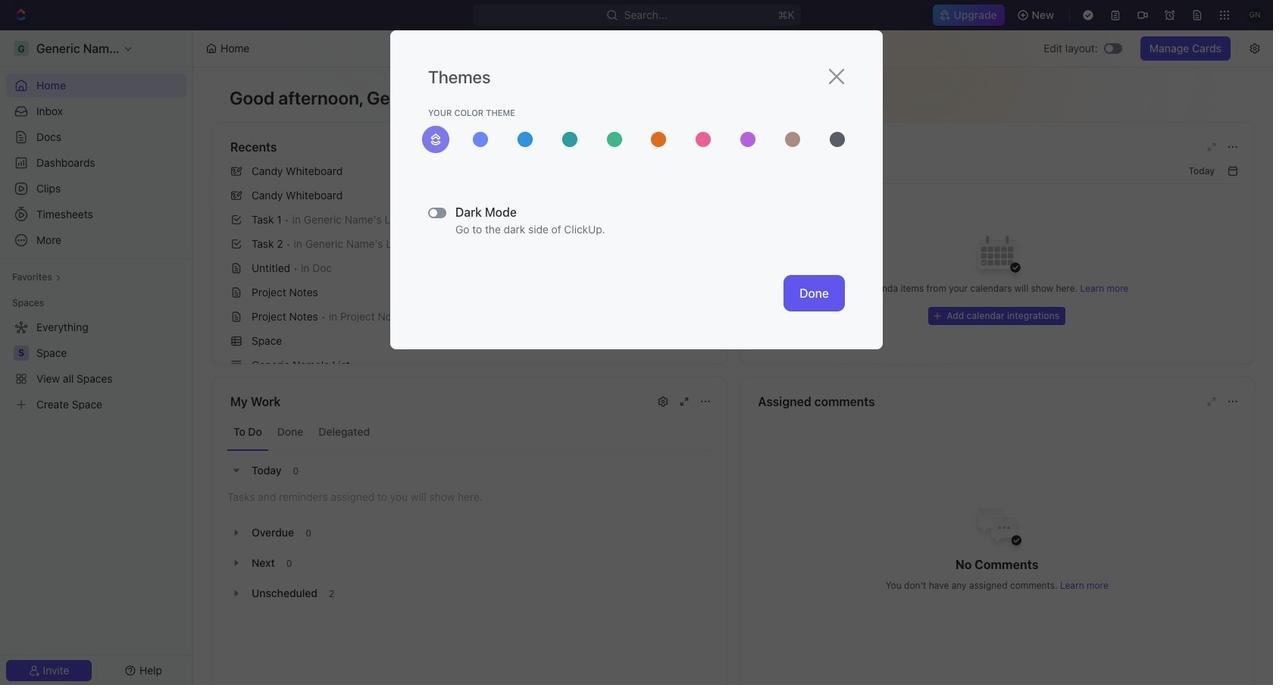 Task type: describe. For each thing, give the bounding box(es) containing it.
tree inside sidebar navigation
[[6, 315, 187, 417]]



Task type: vqa. For each thing, say whether or not it's contained in the screenshot.
Sidebar navigation
yes



Task type: locate. For each thing, give the bounding box(es) containing it.
tree
[[6, 315, 187, 417]]

dialog
[[391, 30, 883, 350]]

sidebar navigation
[[0, 30, 193, 686]]

tab list
[[227, 414, 712, 451]]



